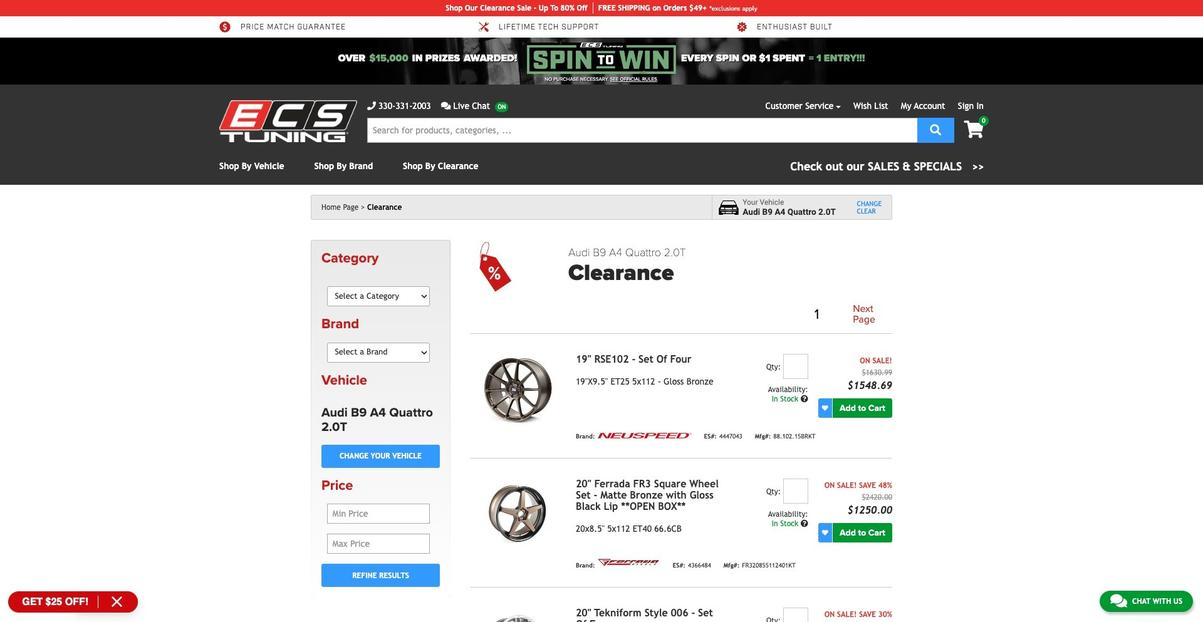 Task type: vqa. For each thing, say whether or not it's contained in the screenshot.
topmost comments icon
yes



Task type: locate. For each thing, give the bounding box(es) containing it.
None number field
[[783, 354, 808, 379], [783, 479, 808, 504], [783, 608, 808, 622], [783, 354, 808, 379], [783, 479, 808, 504], [783, 608, 808, 622]]

es#4624063 - 006-12kt1 - 20" tekniform style 006 - set of four - 20"x9" et30 5x112 - hyper silver - tekniform - audi bmw mini image
[[471, 608, 566, 622]]

add to wish list image
[[822, 405, 828, 411]]

Max Price number field
[[327, 534, 430, 554]]

add to wish list image
[[822, 530, 828, 536]]

question circle image
[[801, 520, 808, 528]]

question circle image
[[801, 395, 808, 403]]

es#4366484 - fr320855112401kt - 20" ferrada fr3 square wheel set -  matte bronze with gloss black lip **open box** - 20x8.5" 5x112 et40 66.6cb - ferrada wheels - audi bmw volkswagen image
[[471, 479, 566, 550]]



Task type: describe. For each thing, give the bounding box(es) containing it.
Search text field
[[367, 118, 918, 143]]

paginated product list navigation navigation
[[568, 301, 892, 328]]

Min Price number field
[[327, 504, 430, 524]]

shopping cart image
[[964, 121, 984, 138]]

ferrada wheels - corporate logo image
[[598, 558, 660, 568]]

ecs tuning image
[[219, 100, 357, 142]]

phone image
[[367, 102, 376, 110]]

comments image
[[1110, 593, 1127, 609]]

ecs tuning 'spin to win' contest logo image
[[527, 43, 676, 74]]

comments image
[[441, 102, 451, 110]]

search image
[[930, 124, 941, 135]]

es#4447043 - 88.102.15brkt - 19" rse102 - set of four - 19"x9.5" et25 5x112 - gloss bronze - neuspeed - audi image
[[471, 354, 566, 425]]

neuspeed - corporate logo image
[[598, 433, 692, 439]]



